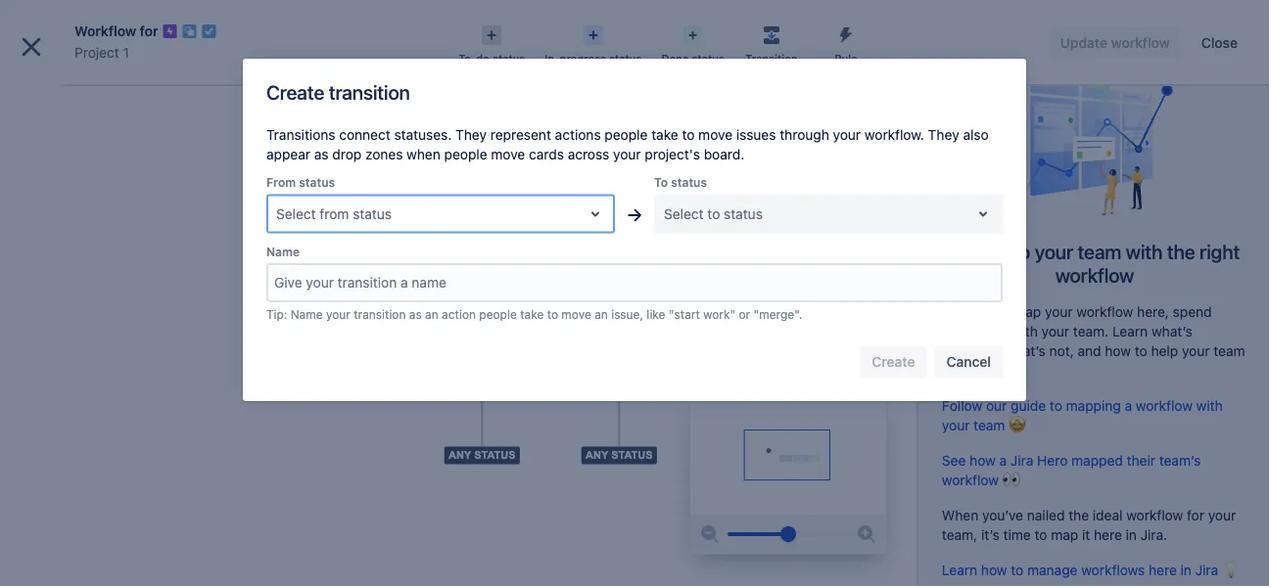Task type: vqa. For each thing, say whether or not it's contained in the screenshot.
or
yes



Task type: locate. For each thing, give the bounding box(es) containing it.
how right see
[[970, 453, 996, 469]]

when
[[942, 508, 978, 524]]

0 horizontal spatial a
[[999, 453, 1007, 469]]

the inside power up your team with the right workflow
[[1167, 240, 1195, 263]]

learn down team,
[[942, 562, 977, 579]]

1 horizontal spatial with
[[1126, 240, 1163, 263]]

group
[[8, 359, 227, 464], [8, 359, 227, 412], [8, 412, 227, 464]]

0 vertical spatial jira
[[1010, 453, 1033, 469]]

with up the here, in the bottom right of the page
[[1126, 240, 1163, 263]]

select
[[276, 206, 316, 222], [664, 206, 704, 222]]

0 vertical spatial 1
[[123, 45, 129, 61]]

to inside follow our guide to mapping a workflow with your team
[[1050, 398, 1062, 414]]

do
[[476, 52, 489, 65]]

move
[[698, 127, 733, 143], [491, 146, 525, 163], [561, 308, 591, 322]]

2 horizontal spatial team
[[1213, 343, 1245, 359]]

select down to status
[[664, 206, 704, 222]]

1 vertical spatial a
[[999, 453, 1007, 469]]

0 vertical spatial in
[[1126, 527, 1137, 543]]

0 horizontal spatial their
[[962, 363, 990, 379]]

team right 'help'
[[1213, 343, 1245, 359]]

some
[[942, 323, 976, 340]]

you're in the workflow viewfinder, use the arrow keys to move it element
[[690, 398, 886, 515]]

team inside follow our guide to mapping a workflow with your team
[[973, 417, 1005, 434]]

0 horizontal spatial 1
[[109, 86, 116, 102]]

1 horizontal spatial for
[[1187, 508, 1204, 524]]

1 vertical spatial for
[[1187, 508, 1204, 524]]

1 inside project 1 link
[[123, 45, 129, 61]]

jira software image
[[51, 15, 182, 39], [51, 15, 182, 39]]

select for select from status
[[276, 206, 316, 222]]

to right to status text field
[[707, 206, 720, 222]]

project down workflow
[[74, 45, 119, 61]]

0 vertical spatial time
[[980, 323, 1008, 340]]

take up project's at the top right
[[651, 127, 678, 143]]

1 they from the left
[[455, 127, 487, 143]]

2 vertical spatial with
[[1196, 398, 1223, 414]]

jira up 👀
[[1010, 453, 1033, 469]]

transition button
[[734, 20, 809, 67]]

like
[[647, 308, 665, 322]]

0 vertical spatial move
[[698, 127, 733, 143]]

create for create transition
[[266, 80, 324, 103]]

tip: name your transition as an action people take to move an issue, like "start work" or "merge".
[[266, 308, 802, 322]]

as
[[314, 146, 329, 163], [409, 308, 422, 322]]

1 horizontal spatial an
[[595, 308, 608, 322]]

for inside when you've nailed the ideal workflow for your team, it's time to map it here in jira.
[[1187, 508, 1204, 524]]

from
[[320, 206, 349, 222]]

1 vertical spatial 1
[[109, 86, 116, 102]]

workflow for
[[74, 23, 158, 39]]

project 1
[[74, 45, 129, 61], [59, 86, 116, 102]]

in
[[1126, 527, 1137, 543], [1180, 562, 1192, 579]]

with up team's
[[1196, 398, 1223, 414]]

0 horizontal spatial team
[[973, 417, 1005, 434]]

1 horizontal spatial jira
[[1195, 562, 1218, 579]]

when
[[407, 146, 440, 163]]

to right guide
[[1050, 398, 1062, 414]]

close button
[[1189, 27, 1249, 59]]

status right progress
[[609, 52, 642, 65]]

0 vertical spatial as
[[314, 146, 329, 163]]

move left issue, at the bottom
[[561, 308, 591, 322]]

cards
[[529, 146, 564, 163]]

1 horizontal spatial learn
[[1112, 323, 1148, 340]]

0 vertical spatial create
[[725, 19, 768, 35]]

0 horizontal spatial here
[[1094, 527, 1122, 543]]

the
[[1167, 240, 1195, 263], [1068, 508, 1089, 524]]

name down from status text box
[[266, 245, 300, 259]]

0 horizontal spatial an
[[425, 308, 438, 322]]

0 vertical spatial here
[[1094, 527, 1122, 543]]

the up the it at the right bottom of page
[[1068, 508, 1089, 524]]

move down represent
[[491, 146, 525, 163]]

1 horizontal spatial select
[[664, 206, 704, 222]]

1 horizontal spatial the
[[1167, 240, 1195, 263]]

1 vertical spatial learn
[[942, 562, 977, 579]]

1 vertical spatial map
[[1051, 527, 1078, 543]]

time down you've
[[1003, 527, 1031, 543]]

1 horizontal spatial 1
[[123, 45, 129, 61]]

1 horizontal spatial here
[[1149, 562, 1177, 579]]

be
[[942, 363, 958, 379]]

1 horizontal spatial a
[[1125, 398, 1132, 414]]

to left 'help'
[[1135, 343, 1147, 359]]

people right when
[[444, 146, 487, 163]]

for down team's
[[1187, 508, 1204, 524]]

1 horizontal spatial map
[[1051, 527, 1078, 543]]

select down from status
[[276, 206, 316, 222]]

0 horizontal spatial the
[[1068, 508, 1089, 524]]

what's up 'help'
[[1151, 323, 1192, 340]]

what's up best.
[[1005, 343, 1046, 359]]

1 horizontal spatial team
[[1078, 240, 1121, 263]]

0 vertical spatial learn
[[1112, 323, 1148, 340]]

with inside power up your team with the right workflow
[[1126, 240, 1163, 263]]

in left jira.
[[1126, 527, 1137, 543]]

0 horizontal spatial they
[[455, 127, 487, 143]]

learn
[[1112, 323, 1148, 340], [942, 562, 977, 579]]

1 vertical spatial jira
[[1195, 562, 1218, 579]]

0 horizontal spatial as
[[314, 146, 329, 163]]

create for create
[[725, 19, 768, 35]]

status
[[492, 52, 525, 65], [609, 52, 642, 65], [692, 52, 724, 65], [299, 176, 335, 189], [671, 176, 707, 189], [353, 206, 392, 222], [724, 206, 763, 222]]

0 horizontal spatial what's
[[1005, 343, 1046, 359]]

here down ideal
[[1094, 527, 1122, 543]]

how right and
[[1105, 343, 1131, 359]]

a inside see how a jira hero mapped their team's workflow
[[999, 453, 1007, 469]]

0 horizontal spatial for
[[140, 23, 158, 39]]

2 vertical spatial people
[[479, 308, 517, 322]]

workflow
[[1055, 263, 1134, 286], [1076, 304, 1133, 320], [1136, 398, 1193, 414], [942, 472, 999, 488], [1126, 508, 1183, 524]]

2 horizontal spatial move
[[698, 127, 733, 143]]

1 select from the left
[[276, 206, 316, 222]]

transition
[[329, 80, 410, 103], [354, 308, 406, 322]]

time inside when you've nailed the ideal workflow for your team, it's time to map it here in jira.
[[1003, 527, 1031, 543]]

team right 'up' on the top right of page
[[1078, 240, 1121, 263]]

the left right
[[1167, 240, 1195, 263]]

2 an from the left
[[595, 308, 608, 322]]

1 vertical spatial time
[[1003, 527, 1031, 543]]

their inside see how a jira hero mapped their team's workflow
[[1127, 453, 1155, 469]]

name right tip:
[[291, 308, 323, 322]]

how inside see how a jira hero mapped their team's workflow
[[970, 453, 996, 469]]

jira left 💡 at the bottom right of the page
[[1195, 562, 1218, 579]]

Search field
[[897, 11, 1093, 43]]

to down nailed
[[1034, 527, 1047, 543]]

map left the it at the right bottom of page
[[1051, 527, 1078, 543]]

follow
[[942, 398, 982, 414]]

as left drop
[[314, 146, 329, 163]]

0 vertical spatial take
[[651, 127, 678, 143]]

1 down workflow for
[[123, 45, 129, 61]]

create up transitions
[[266, 80, 324, 103]]

0 vertical spatial name
[[266, 245, 300, 259]]

1 vertical spatial their
[[1127, 453, 1155, 469]]

power up your team with the right workflow dialog
[[0, 0, 1269, 587]]

1 vertical spatial with
[[1011, 323, 1038, 340]]

with
[[1126, 240, 1163, 263], [1011, 323, 1038, 340], [1196, 398, 1223, 414]]

1 vertical spatial as
[[409, 308, 422, 322]]

0 vertical spatial project
[[74, 45, 119, 61]]

1 vertical spatial people
[[444, 146, 487, 163]]

take right action
[[520, 308, 544, 322]]

here
[[1094, 527, 1122, 543], [1149, 562, 1177, 579]]

learn how to manage workflows here in jira 💡
[[942, 562, 1236, 579]]

💡
[[1222, 562, 1236, 579]]

0 vertical spatial what's
[[1151, 323, 1192, 340]]

project 1 down project 1 link on the top left of the page
[[59, 86, 116, 102]]

0 vertical spatial map
[[1014, 304, 1041, 320]]

to
[[654, 176, 668, 189]]

an left action
[[425, 308, 438, 322]]

1 vertical spatial here
[[1149, 562, 1177, 579]]

through
[[780, 127, 829, 143]]

1 horizontal spatial create
[[725, 19, 768, 35]]

power
[[949, 240, 1004, 263]]

0 horizontal spatial jira
[[1010, 453, 1033, 469]]

done
[[661, 52, 689, 65]]

their inside before you map your workflow here, spend some time with your team. learn what's effective, what's not, and how to help your team be their best.
[[962, 363, 990, 379]]

here,
[[1137, 304, 1169, 320]]

their left team's
[[1127, 453, 1155, 469]]

1 vertical spatial create
[[266, 80, 324, 103]]

how for see how a jira hero mapped their team's workflow
[[970, 453, 996, 469]]

0 vertical spatial project 1
[[74, 45, 129, 61]]

here inside when you've nailed the ideal workflow for your team, it's time to map it here in jira.
[[1094, 527, 1122, 543]]

with inside follow our guide to mapping a workflow with your team
[[1196, 398, 1223, 414]]

1 vertical spatial in
[[1180, 562, 1192, 579]]

team.
[[1073, 323, 1109, 340]]

1 horizontal spatial they
[[928, 127, 959, 143]]

map
[[1014, 304, 1041, 320], [1051, 527, 1078, 543]]

not,
[[1049, 343, 1074, 359]]

From status text field
[[276, 204, 280, 224]]

project 1 link
[[74, 41, 129, 65]]

team inside power up your team with the right workflow
[[1078, 240, 1121, 263]]

power up your team with the right workflow
[[949, 240, 1240, 286]]

2 they from the left
[[928, 127, 959, 143]]

transition up connect
[[329, 80, 410, 103]]

0 horizontal spatial in
[[1126, 527, 1137, 543]]

2 select from the left
[[664, 206, 704, 222]]

people
[[605, 127, 648, 143], [444, 146, 487, 163], [479, 308, 517, 322]]

done status button
[[652, 20, 734, 67]]

when you've nailed the ideal workflow for your team, it's time to map it here in jira.
[[942, 508, 1236, 543]]

their
[[962, 363, 990, 379], [1127, 453, 1155, 469]]

as inside "transitions connect statuses. they represent actions people take to move issues through your workflow. they also appear as drop zones when people move cards across your project's board."
[[314, 146, 329, 163]]

jira
[[1010, 453, 1033, 469], [1195, 562, 1218, 579]]

they left the also
[[928, 127, 959, 143]]

in-progress status
[[545, 52, 642, 65]]

time
[[980, 323, 1008, 340], [1003, 527, 1031, 543]]

team,
[[942, 527, 977, 543]]

people up across
[[605, 127, 648, 143]]

0 horizontal spatial learn
[[942, 562, 977, 579]]

create transition dialog
[[243, 59, 1026, 402]]

how for learn how to manage workflows here in jira 💡
[[981, 562, 1007, 579]]

they right statuses.
[[455, 127, 487, 143]]

their down effective,
[[962, 363, 990, 379]]

people right action
[[479, 308, 517, 322]]

primary element
[[12, 0, 897, 54]]

0 vertical spatial for
[[140, 23, 158, 39]]

ideal
[[1093, 508, 1123, 524]]

create button
[[713, 11, 780, 43]]

to-do status
[[458, 52, 525, 65]]

here down jira.
[[1149, 562, 1177, 579]]

effective,
[[942, 343, 1001, 359]]

1 vertical spatial transition
[[354, 308, 406, 322]]

1 horizontal spatial move
[[561, 308, 591, 322]]

hero
[[1037, 453, 1068, 469]]

take
[[651, 127, 678, 143], [520, 308, 544, 322]]

learn inside before you map your workflow here, spend some time with your team. learn what's effective, what's not, and how to help your team be their best.
[[1112, 323, 1148, 340]]

in left 💡 at the bottom right of the page
[[1180, 562, 1192, 579]]

1 vertical spatial the
[[1068, 508, 1089, 524]]

time inside before you map your workflow here, spend some time with your team. learn what's effective, what's not, and how to help your team be their best.
[[980, 323, 1008, 340]]

to up project's at the top right
[[682, 127, 695, 143]]

0 horizontal spatial select
[[276, 206, 316, 222]]

0 vertical spatial their
[[962, 363, 990, 379]]

🤩
[[1009, 417, 1023, 434]]

team's
[[1159, 453, 1201, 469]]

1 horizontal spatial their
[[1127, 453, 1155, 469]]

1 vertical spatial name
[[291, 308, 323, 322]]

name
[[266, 245, 300, 259], [291, 308, 323, 322]]

0 vertical spatial a
[[1125, 398, 1132, 414]]

workflow inside power up your team with the right workflow
[[1055, 263, 1134, 286]]

project down project 1 link on the top left of the page
[[59, 86, 106, 102]]

1 vertical spatial what's
[[1005, 343, 1046, 359]]

1 horizontal spatial in
[[1180, 562, 1192, 579]]

team down our
[[973, 417, 1005, 434]]

0 vertical spatial the
[[1167, 240, 1195, 263]]

1 down project 1 link on the top left of the page
[[109, 86, 116, 102]]

1 horizontal spatial take
[[651, 127, 678, 143]]

our
[[986, 398, 1007, 414]]

create up transition
[[725, 19, 768, 35]]

to inside when you've nailed the ideal workflow for your team, it's time to map it here in jira.
[[1034, 527, 1047, 543]]

a
[[1125, 398, 1132, 414], [999, 453, 1007, 469]]

transition left action
[[354, 308, 406, 322]]

learn down the here, in the bottom right of the page
[[1112, 323, 1148, 340]]

they
[[455, 127, 487, 143], [928, 127, 959, 143]]

0 horizontal spatial create
[[266, 80, 324, 103]]

0 horizontal spatial take
[[520, 308, 544, 322]]

what's
[[1151, 323, 1192, 340], [1005, 343, 1046, 359]]

0 horizontal spatial map
[[1014, 304, 1041, 320]]

project 1 down workflow
[[74, 45, 129, 61]]

map right you
[[1014, 304, 1041, 320]]

workflow
[[74, 23, 136, 39]]

for
[[140, 23, 158, 39], [1187, 508, 1204, 524]]

move up board. at the right top of the page
[[698, 127, 733, 143]]

0 vertical spatial with
[[1126, 240, 1163, 263]]

an left issue, at the bottom
[[595, 308, 608, 322]]

2 vertical spatial team
[[973, 417, 1005, 434]]

for right workflow
[[140, 23, 158, 39]]

1 vertical spatial how
[[970, 453, 996, 469]]

select to status
[[664, 206, 763, 222]]

2 horizontal spatial with
[[1196, 398, 1223, 414]]

how down "it's"
[[981, 562, 1007, 579]]

as left action
[[409, 308, 422, 322]]

create inside button
[[725, 19, 768, 35]]

rule button
[[809, 20, 883, 67]]

0 vertical spatial team
[[1078, 240, 1121, 263]]

project's
[[645, 146, 700, 163]]

time down you
[[980, 323, 1008, 340]]

board.
[[704, 146, 744, 163]]

zoom in image
[[855, 523, 878, 546]]

0 vertical spatial how
[[1105, 343, 1131, 359]]

a right mapping on the bottom of the page
[[1125, 398, 1132, 414]]

0 horizontal spatial with
[[1011, 323, 1038, 340]]

create inside dialog
[[266, 80, 324, 103]]

2 vertical spatial how
[[981, 562, 1007, 579]]

0 vertical spatial transition
[[329, 80, 410, 103]]

project
[[74, 45, 119, 61], [59, 86, 106, 102]]

with up best.
[[1011, 323, 1038, 340]]

before
[[942, 304, 983, 320]]

a up 👀
[[999, 453, 1007, 469]]

select for select to status
[[664, 206, 704, 222]]

1 vertical spatial team
[[1213, 343, 1245, 359]]

transition
[[745, 52, 798, 65]]

0 horizontal spatial move
[[491, 146, 525, 163]]

transitions
[[266, 127, 335, 143]]



Task type: describe. For each thing, give the bounding box(es) containing it.
from status
[[266, 176, 335, 189]]

to left issue, at the bottom
[[547, 308, 558, 322]]

action
[[442, 308, 476, 322]]

workflow inside when you've nailed the ideal workflow for your team, it's time to map it here in jira.
[[1126, 508, 1183, 524]]

workflow inside before you map your workflow here, spend some time with your team. learn what's effective, what's not, and how to help your team be their best.
[[1076, 304, 1133, 320]]

right
[[1200, 240, 1240, 263]]

work"
[[703, 308, 736, 322]]

close workflow editor image
[[16, 31, 47, 63]]

0 vertical spatial people
[[605, 127, 648, 143]]

also
[[963, 127, 989, 143]]

across
[[568, 146, 609, 163]]

spend
[[1173, 304, 1212, 320]]

to-do status button
[[449, 20, 535, 67]]

status right done
[[692, 52, 724, 65]]

your inside when you've nailed the ideal workflow for your team, it's time to map it here in jira.
[[1208, 508, 1236, 524]]

workflows
[[1081, 562, 1145, 579]]

status right 'do' in the top left of the page
[[492, 52, 525, 65]]

create banner
[[0, 0, 1269, 55]]

a inside follow our guide to mapping a workflow with your team
[[1125, 398, 1132, 414]]

issues
[[736, 127, 776, 143]]

follow our guide to mapping a workflow with your team
[[942, 398, 1223, 434]]

it's
[[981, 527, 1000, 543]]

jira inside see how a jira hero mapped their team's workflow
[[1010, 453, 1033, 469]]

close
[[1201, 35, 1238, 51]]

workflow inside see how a jira hero mapped their team's workflow
[[942, 472, 999, 488]]

you've
[[982, 508, 1023, 524]]

cancel button
[[935, 347, 1003, 378]]

tip:
[[266, 308, 287, 322]]

open image
[[584, 202, 607, 226]]

to-
[[458, 52, 476, 65]]

select from status
[[276, 206, 392, 222]]

how inside before you map your workflow here, spend some time with your team. learn what's effective, what's not, and how to help your team be their best.
[[1105, 343, 1131, 359]]

transitions connect statuses. they represent actions people take to move issues through your workflow. they also appear as drop zones when people move cards across your project's board.
[[266, 127, 989, 163]]

To status text field
[[664, 204, 668, 224]]

open image
[[971, 202, 995, 226]]

in-progress status button
[[535, 20, 652, 67]]

it
[[1082, 527, 1090, 543]]

manage
[[1027, 562, 1078, 579]]

or
[[739, 308, 750, 322]]

to status
[[654, 176, 707, 189]]

map inside when you've nailed the ideal workflow for your team, it's time to map it here in jira.
[[1051, 527, 1078, 543]]

rule
[[834, 52, 857, 65]]

guide
[[1011, 398, 1046, 414]]

your inside power up your team with the right workflow
[[1035, 240, 1073, 263]]

1 vertical spatial move
[[491, 146, 525, 163]]

mapped
[[1071, 453, 1123, 469]]

the inside when you've nailed the ideal workflow for your team, it's time to map it here in jira.
[[1068, 508, 1089, 524]]

from
[[266, 176, 296, 189]]

team inside before you map your workflow here, spend some time with your team. learn what's effective, what's not, and how to help your team be their best.
[[1213, 343, 1245, 359]]

2 vertical spatial move
[[561, 308, 591, 322]]

project 1 inside power up your team with the right workflow dialog
[[74, 45, 129, 61]]

issue,
[[611, 308, 643, 322]]

project inside power up your team with the right workflow dialog
[[74, 45, 119, 61]]

1 horizontal spatial what's
[[1151, 323, 1192, 340]]

best.
[[994, 363, 1026, 379]]

to left manage
[[1011, 562, 1024, 579]]

1 vertical spatial project 1
[[59, 86, 116, 102]]

1 vertical spatial take
[[520, 308, 544, 322]]

zoom out image
[[698, 523, 722, 546]]

you
[[987, 304, 1010, 320]]

status right "from"
[[353, 206, 392, 222]]

in inside when you've nailed the ideal workflow for your team, it's time to map it here in jira.
[[1126, 527, 1137, 543]]

appear
[[266, 146, 310, 163]]

connect
[[339, 127, 390, 143]]

👀
[[1002, 472, 1016, 488]]

1 vertical spatial project
[[59, 86, 106, 102]]

take inside "transitions connect statuses. they represent actions people take to move issues through your workflow. they also appear as drop zones when people move cards across your project's board."
[[651, 127, 678, 143]]

to inside before you map your workflow here, spend some time with your team. learn what's effective, what's not, and how to help your team be their best.
[[1135, 343, 1147, 359]]

your inside follow our guide to mapping a workflow with your team
[[942, 417, 970, 434]]

see
[[942, 453, 966, 469]]

1 horizontal spatial as
[[409, 308, 422, 322]]

up
[[1008, 240, 1030, 263]]

actions
[[555, 127, 601, 143]]

workflow.
[[865, 127, 924, 143]]

cancel
[[946, 354, 991, 370]]

before you map your workflow here, spend some time with your team. learn what's effective, what's not, and how to help your team be their best.
[[942, 304, 1245, 379]]

zones
[[365, 146, 403, 163]]

in-
[[545, 52, 560, 65]]

see how a jira hero mapped their team's workflow
[[942, 453, 1201, 488]]

help
[[1151, 343, 1178, 359]]

workflow inside follow our guide to mapping a workflow with your team
[[1136, 398, 1193, 414]]

status up select from status
[[299, 176, 335, 189]]

"start
[[669, 308, 700, 322]]

Zoom level range field
[[727, 515, 849, 554]]

jira.
[[1140, 527, 1167, 543]]

status down board. at the right top of the page
[[724, 206, 763, 222]]

create transition
[[266, 80, 410, 103]]

statuses.
[[394, 127, 452, 143]]

progress
[[560, 52, 606, 65]]

status right 'to' on the right top of the page
[[671, 176, 707, 189]]

Name field
[[268, 265, 1001, 301]]

mapping
[[1066, 398, 1121, 414]]

nailed
[[1027, 508, 1065, 524]]

1 an from the left
[[425, 308, 438, 322]]

with inside before you map your workflow here, spend some time with your team. learn what's effective, what's not, and how to help your team be their best.
[[1011, 323, 1038, 340]]

map inside before you map your workflow here, spend some time with your team. learn what's effective, what's not, and how to help your team be their best.
[[1014, 304, 1041, 320]]

to inside "transitions connect statuses. they represent actions people take to move issues through your workflow. they also appear as drop zones when people move cards across your project's board."
[[682, 127, 695, 143]]

and
[[1078, 343, 1101, 359]]

done status
[[661, 52, 724, 65]]

represent
[[490, 127, 551, 143]]

drop
[[332, 146, 362, 163]]

"merge".
[[754, 308, 802, 322]]



